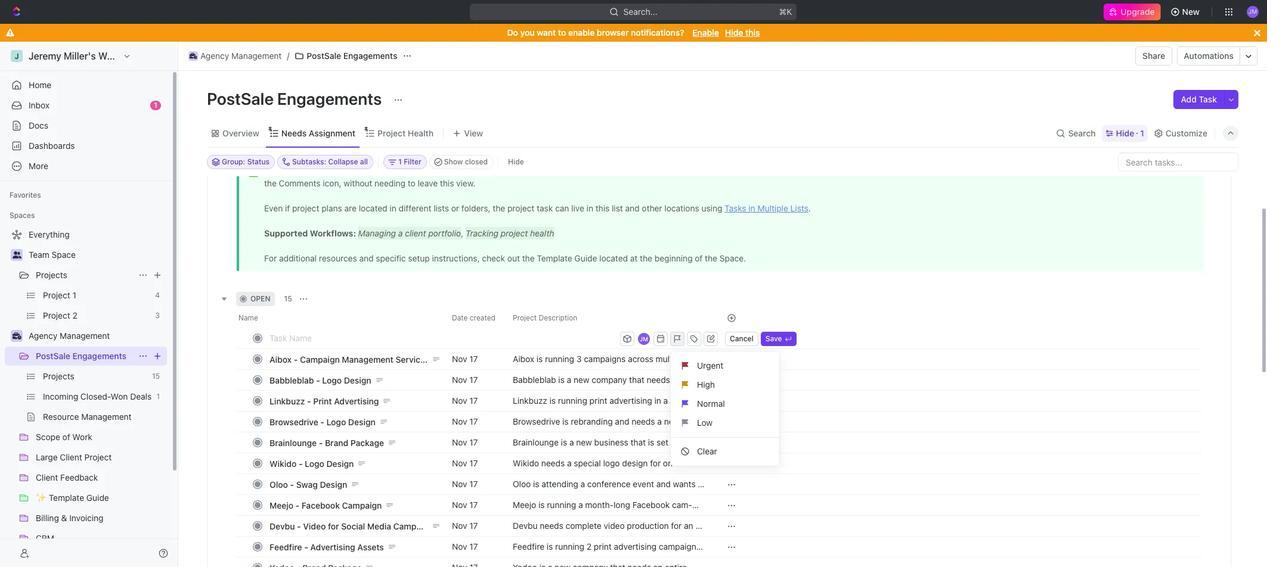 Task type: describe. For each thing, give the bounding box(es) containing it.
upgrade
[[1121, 7, 1155, 17]]

brainlounge - brand package link
[[267, 434, 442, 452]]

want
[[537, 27, 556, 38]]

hide 1
[[1116, 128, 1144, 138]]

design for wikido - logo design
[[327, 459, 354, 469]]

video
[[604, 521, 625, 531]]

oloo - swag design link
[[267, 476, 442, 493]]

new button
[[1166, 2, 1207, 21]]

1 horizontal spatial agency management
[[200, 51, 282, 61]]

0 vertical spatial agency
[[200, 51, 229, 61]]

video
[[303, 521, 326, 532]]

home link
[[5, 76, 167, 95]]

agency inside tree
[[29, 331, 57, 341]]

media
[[578, 532, 601, 542]]

and inside the feedfire is running 2 print advertising campaigns and needs creation of the assets.
[[513, 553, 527, 563]]

design for oloo - swag design
[[320, 480, 347, 490]]

wikido for wikido - logo design
[[270, 459, 297, 469]]

favorites button
[[5, 188, 46, 203]]

urgent
[[697, 360, 724, 371]]

customize button
[[1150, 125, 1211, 142]]

user group image
[[12, 252, 21, 259]]

hide for hide 1
[[1116, 128, 1134, 138]]

advertising inside the feedfire is running 2 print advertising campaigns and needs creation of the assets.
[[614, 542, 657, 552]]

browsedrive - logo design
[[270, 417, 376, 427]]

hide button
[[503, 155, 529, 169]]

oloo - swag design
[[270, 480, 347, 490]]

Task Name text field
[[270, 329, 618, 348]]

devbu - video for social media campaign link
[[267, 518, 442, 535]]

management inside tree
[[60, 331, 110, 341]]

project health link
[[375, 125, 434, 142]]

assignment
[[309, 128, 355, 138]]

babbleblab
[[270, 375, 314, 386]]

devbu for devbu - video for social media campaign
[[270, 521, 295, 532]]

babbleblab - logo design
[[270, 375, 371, 386]]

needs inside wikido needs a special logo design for one of their sub-brands.
[[541, 459, 565, 469]]

agency management inside tree
[[29, 331, 110, 341]]

docs
[[29, 120, 48, 131]]

favorites
[[10, 191, 41, 200]]

- for meejo
[[296, 501, 299, 511]]

0 vertical spatial advertising
[[334, 396, 379, 406]]

home
[[29, 80, 51, 90]]

creation.
[[654, 407, 687, 417]]

ern
[[513, 428, 525, 438]]

upcoming
[[513, 532, 551, 542]]

2 horizontal spatial campaign
[[393, 521, 433, 532]]

search button
[[1053, 125, 1099, 142]]

you
[[520, 27, 535, 38]]

projects
[[36, 270, 67, 280]]

- for linkbuzz
[[307, 396, 311, 406]]

running for magazine
[[558, 396, 587, 406]]

sidebar navigation
[[0, 42, 178, 568]]

special
[[574, 459, 601, 469]]

2 horizontal spatial management
[[342, 355, 393, 365]]

browsedrive - logo design link
[[267, 414, 442, 431]]

logo for wikido
[[305, 459, 324, 469]]

tree inside sidebar navigation
[[5, 225, 167, 568]]

wikido needs a special logo design for one of their sub-brands.
[[513, 459, 690, 480]]

automations button
[[1178, 47, 1240, 65]]

add task button
[[1174, 90, 1224, 109]]

brand
[[325, 438, 348, 448]]

postsale inside tree
[[36, 351, 70, 361]]

business time image
[[12, 333, 21, 340]]

devbu for devbu needs complete video production for an upcoming social media campaign.
[[513, 521, 538, 531]]

needs inside devbu needs complete video production for an upcoming social media campaign.
[[540, 521, 563, 531]]

this
[[745, 27, 760, 38]]

campaign.
[[603, 532, 643, 542]]

save
[[766, 334, 782, 343]]

postsale engagements inside sidebar navigation
[[36, 351, 126, 361]]

media
[[367, 521, 391, 532]]

is for feedfire
[[547, 542, 553, 552]]

list containing urgent
[[671, 356, 779, 461]]

an
[[684, 521, 693, 531]]

needs assignment link
[[279, 125, 355, 142]]

logo
[[603, 459, 620, 469]]

aibox
[[270, 355, 292, 365]]

clear
[[697, 446, 717, 456]]

brainlounge
[[270, 438, 317, 448]]

known
[[513, 407, 538, 417]]

feedfire for feedfire - advertising assets
[[270, 542, 302, 553]]

inbox
[[29, 100, 50, 110]]

projects link
[[36, 266, 134, 285]]

magazine
[[540, 407, 577, 417]]

meejo - facebook campaign link
[[267, 497, 442, 514]]

15
[[284, 295, 292, 304]]

normal
[[697, 399, 725, 409]]

rebranding
[[571, 417, 613, 427]]

1 vertical spatial agency management link
[[29, 327, 165, 346]]

project
[[378, 128, 406, 138]]

linkbuzz for linkbuzz - print advertising
[[270, 396, 305, 406]]

assets
[[357, 542, 384, 553]]

needs inside linkbuzz is running print advertising in a well- known magazine and needs content creation.
[[596, 407, 620, 417]]

wikido needs a special logo design for one of their sub-brands. button
[[506, 453, 713, 480]]

browsedrive is rebranding and needs a new, mod ern logo.
[[513, 417, 705, 438]]

facebook
[[302, 501, 340, 511]]

0 vertical spatial postsale engagements
[[307, 51, 397, 61]]

open
[[250, 295, 270, 304]]

feedfire - advertising assets link
[[267, 539, 442, 556]]

their
[[513, 469, 530, 480]]

oloo
[[270, 480, 288, 490]]

meejo
[[270, 501, 293, 511]]

search...
[[624, 7, 658, 17]]

services
[[396, 355, 430, 365]]

team space link
[[29, 246, 165, 265]]

of inside wikido needs a special logo design for one of their sub-brands.
[[680, 459, 687, 469]]

health
[[408, 128, 434, 138]]

upgrade link
[[1104, 4, 1161, 20]]

print inside linkbuzz is running print advertising in a well- known magazine and needs content creation.
[[590, 396, 607, 406]]

share button
[[1135, 47, 1173, 66]]

dashboards
[[29, 141, 75, 151]]

customize
[[1166, 128, 1208, 138]]

hide for hide
[[508, 157, 524, 166]]



Task type: vqa. For each thing, say whether or not it's contained in the screenshot.
Jeremy Miller's Workspace, , element
no



Task type: locate. For each thing, give the bounding box(es) containing it.
tree containing team space
[[5, 225, 167, 568]]

print up the
[[594, 542, 612, 552]]

cancel button
[[725, 332, 758, 346]]

low
[[697, 418, 713, 428]]

of right one
[[680, 459, 687, 469]]

2 vertical spatial a
[[567, 459, 572, 469]]

Search tasks... text field
[[1119, 153, 1238, 171]]

2 vertical spatial hide
[[508, 157, 524, 166]]

1 vertical spatial agency
[[29, 331, 57, 341]]

- inside babbleblab - logo design link
[[316, 375, 320, 386]]

0 vertical spatial postsale
[[307, 51, 341, 61]]

logo up the oloo - swag design
[[305, 459, 324, 469]]

wikido - logo design
[[270, 459, 354, 469]]

2 vertical spatial management
[[342, 355, 393, 365]]

2 horizontal spatial hide
[[1116, 128, 1134, 138]]

0 horizontal spatial campaign
[[300, 355, 340, 365]]

campaign down oloo - swag design link
[[342, 501, 382, 511]]

logo inside babbleblab - logo design link
[[322, 375, 342, 386]]

0 horizontal spatial feedfire
[[270, 542, 302, 553]]

0 vertical spatial postsale engagements link
[[292, 49, 400, 63]]

1 vertical spatial campaign
[[342, 501, 382, 511]]

1 vertical spatial management
[[60, 331, 110, 341]]

advertising inside linkbuzz is running print advertising in a well- known magazine and needs content creation.
[[610, 396, 652, 406]]

linkbuzz up the known
[[513, 396, 547, 406]]

0 vertical spatial advertising
[[610, 396, 652, 406]]

agency right business time icon
[[200, 51, 229, 61]]

advertising up browsedrive - logo design link
[[334, 396, 379, 406]]

devbu up upcoming
[[513, 521, 538, 531]]

normal button
[[676, 394, 775, 414]]

0 horizontal spatial a
[[567, 459, 572, 469]]

is up "magazine"
[[550, 396, 556, 406]]

0 vertical spatial agency management link
[[185, 49, 285, 63]]

is inside linkbuzz is running print advertising in a well- known magazine and needs content creation.
[[550, 396, 556, 406]]

advertising up assets. in the bottom of the page
[[614, 542, 657, 552]]

0 horizontal spatial 1
[[154, 101, 157, 110]]

browsedrive up logo.
[[513, 417, 560, 427]]

1 horizontal spatial of
[[680, 459, 687, 469]]

agency
[[200, 51, 229, 61], [29, 331, 57, 341]]

1 horizontal spatial agency management link
[[185, 49, 285, 63]]

campaign
[[300, 355, 340, 365], [342, 501, 382, 511], [393, 521, 433, 532]]

feedfire down 'meejo'
[[270, 542, 302, 553]]

a right in on the right
[[664, 396, 668, 406]]

1 vertical spatial advertising
[[614, 542, 657, 552]]

1 inside sidebar navigation
[[154, 101, 157, 110]]

0 vertical spatial hide
[[725, 27, 743, 38]]

automations
[[1184, 51, 1234, 61]]

feedfire left social
[[513, 542, 544, 552]]

1 vertical spatial hide
[[1116, 128, 1134, 138]]

the
[[599, 553, 611, 563]]

advertising
[[334, 396, 379, 406], [310, 542, 355, 553]]

- inside wikido - logo design link
[[299, 459, 303, 469]]

for inside devbu needs complete video production for an upcoming social media campaign.
[[671, 521, 682, 531]]

running
[[558, 396, 587, 406], [555, 542, 584, 552]]

browsedrive for browsedrive is rebranding and needs a new, mod ern logo.
[[513, 417, 560, 427]]

well-
[[670, 396, 689, 406]]

management
[[231, 51, 282, 61], [60, 331, 110, 341], [342, 355, 393, 365]]

print
[[590, 396, 607, 406], [594, 542, 612, 552]]

1 vertical spatial postsale engagements
[[207, 89, 385, 109]]

linkbuzz for linkbuzz is running print advertising in a well- known magazine and needs content creation.
[[513, 396, 547, 406]]

0 vertical spatial is
[[550, 396, 556, 406]]

list
[[671, 356, 779, 461]]

new
[[1182, 7, 1200, 17]]

0 horizontal spatial browsedrive
[[270, 417, 318, 427]]

campaign inside 'link'
[[342, 501, 382, 511]]

campaign right media
[[393, 521, 433, 532]]

of down 2
[[589, 553, 596, 563]]

linkbuzz is running print advertising in a well- known magazine and needs content creation.
[[513, 396, 689, 417]]

feedfire for feedfire is running 2 print advertising campaigns and needs creation of the assets.
[[513, 542, 544, 552]]

- inside browsedrive - logo design link
[[320, 417, 324, 427]]

2 vertical spatial postsale
[[36, 351, 70, 361]]

linkbuzz inside linkbuzz is running print advertising in a well- known magazine and needs content creation.
[[513, 396, 547, 406]]

brands.
[[551, 469, 580, 480]]

for inside wikido needs a special logo design for one of their sub-brands.
[[650, 459, 661, 469]]

agency right business time image
[[29, 331, 57, 341]]

swag
[[296, 480, 318, 490]]

0 horizontal spatial linkbuzz
[[270, 396, 305, 406]]

1 horizontal spatial 1
[[1140, 128, 1144, 138]]

1 vertical spatial postsale
[[207, 89, 274, 109]]

1 horizontal spatial postsale
[[207, 89, 274, 109]]

- for babbleblab
[[316, 375, 320, 386]]

agency management link
[[185, 49, 285, 63], [29, 327, 165, 346]]

1 vertical spatial is
[[562, 417, 569, 427]]

0 horizontal spatial management
[[60, 331, 110, 341]]

low button
[[676, 414, 775, 433]]

/
[[287, 51, 289, 61]]

aibox - campaign management services
[[270, 355, 430, 365]]

- down video
[[304, 542, 308, 553]]

needs
[[281, 128, 307, 138]]

new,
[[664, 417, 682, 427]]

2 horizontal spatial for
[[671, 521, 682, 531]]

0 vertical spatial agency management
[[200, 51, 282, 61]]

2 vertical spatial is
[[547, 542, 553, 552]]

- right 'meejo'
[[296, 501, 299, 511]]

1
[[154, 101, 157, 110], [1140, 128, 1144, 138]]

0 horizontal spatial postsale engagements link
[[36, 347, 134, 366]]

needs inside browsedrive is rebranding and needs a new, mod ern logo.
[[632, 417, 655, 427]]

- for devbu
[[297, 521, 301, 532]]

devbu - video for social media campaign
[[270, 521, 433, 532]]

2 vertical spatial campaign
[[393, 521, 433, 532]]

1 vertical spatial logo
[[327, 417, 346, 427]]

sub-
[[533, 469, 551, 480]]

business time image
[[189, 53, 197, 59]]

linkbuzz - print advertising
[[270, 396, 379, 406]]

notifications?
[[631, 27, 684, 38]]

browsedrive up brainlounge
[[270, 417, 318, 427]]

0 horizontal spatial devbu
[[270, 521, 295, 532]]

design up package
[[348, 417, 376, 427]]

logo inside browsedrive - logo design link
[[327, 417, 346, 427]]

- for oloo
[[290, 480, 294, 490]]

spaces
[[10, 211, 35, 220]]

devbu needs complete video production for an upcoming social media campaign.
[[513, 521, 696, 542]]

wikido up their at bottom
[[513, 459, 539, 469]]

1 horizontal spatial agency
[[200, 51, 229, 61]]

logo.
[[528, 428, 547, 438]]

running for creation
[[555, 542, 584, 552]]

1 vertical spatial print
[[594, 542, 612, 552]]

add task
[[1181, 94, 1217, 104]]

1 horizontal spatial wikido
[[513, 459, 539, 469]]

and inside browsedrive is rebranding and needs a new, mod ern logo.
[[615, 417, 629, 427]]

a inside wikido needs a special logo design for one of their sub-brands.
[[567, 459, 572, 469]]

0 vertical spatial 1
[[154, 101, 157, 110]]

team
[[29, 250, 49, 260]]

browsedrive for browsedrive - logo design
[[270, 417, 318, 427]]

- for feedfire
[[304, 542, 308, 553]]

0 horizontal spatial for
[[328, 521, 339, 532]]

social
[[553, 532, 575, 542]]

1 horizontal spatial postsale engagements link
[[292, 49, 400, 63]]

needs
[[596, 407, 620, 417], [632, 417, 655, 427], [541, 459, 565, 469], [540, 521, 563, 531], [529, 553, 553, 563]]

advertising up content
[[610, 396, 652, 406]]

1 horizontal spatial management
[[231, 51, 282, 61]]

1 horizontal spatial for
[[650, 459, 661, 469]]

design for browsedrive - logo design
[[348, 417, 376, 427]]

running up "creation"
[[555, 542, 584, 552]]

linkbuzz - print advertising link
[[267, 393, 442, 410]]

feedfire is running 2 print advertising campaigns and needs creation of the assets. button
[[506, 537, 713, 563]]

logo for browsedrive
[[327, 417, 346, 427]]

share
[[1143, 51, 1165, 61]]

wikido for wikido needs a special logo design for one of their sub-brands.
[[513, 459, 539, 469]]

- right aibox
[[294, 355, 298, 365]]

- inside feedfire - advertising assets link
[[304, 542, 308, 553]]

- inside linkbuzz - print advertising link
[[307, 396, 311, 406]]

2
[[587, 542, 592, 552]]

postsale engagements link inside tree
[[36, 347, 134, 366]]

for
[[650, 459, 661, 469], [671, 521, 682, 531], [328, 521, 339, 532]]

0 vertical spatial a
[[664, 396, 668, 406]]

1 horizontal spatial feedfire
[[513, 542, 544, 552]]

- for aibox
[[294, 355, 298, 365]]

1 vertical spatial advertising
[[310, 542, 355, 553]]

- right oloo
[[290, 480, 294, 490]]

1 horizontal spatial campaign
[[342, 501, 382, 511]]

1 vertical spatial a
[[657, 417, 662, 427]]

design for babbleblab - logo design
[[344, 375, 371, 386]]

is for browsedrive
[[562, 417, 569, 427]]

0 horizontal spatial agency
[[29, 331, 57, 341]]

logo up linkbuzz - print advertising
[[322, 375, 342, 386]]

1 horizontal spatial a
[[657, 417, 662, 427]]

wikido inside wikido needs a special logo design for one of their sub-brands.
[[513, 459, 539, 469]]

agency management right business time image
[[29, 331, 110, 341]]

a inside browsedrive is rebranding and needs a new, mod ern logo.
[[657, 417, 662, 427]]

advertising down video
[[310, 542, 355, 553]]

1 horizontal spatial browsedrive
[[513, 417, 560, 427]]

print
[[313, 396, 332, 406]]

is for linkbuzz
[[550, 396, 556, 406]]

- inside oloo - swag design link
[[290, 480, 294, 490]]

0 horizontal spatial postsale
[[36, 351, 70, 361]]

wikido up oloo
[[270, 459, 297, 469]]

urgent button
[[676, 356, 775, 375]]

print up rebranding
[[590, 396, 607, 406]]

save button
[[761, 332, 796, 346]]

to
[[558, 27, 566, 38]]

2 vertical spatial engagements
[[72, 351, 126, 361]]

package
[[351, 438, 384, 448]]

space
[[52, 250, 76, 260]]

social
[[341, 521, 365, 532]]

0 horizontal spatial and
[[513, 553, 527, 563]]

- down print at the bottom left of the page
[[320, 417, 324, 427]]

1 vertical spatial engagements
[[277, 89, 382, 109]]

brainlounge - brand package
[[270, 438, 384, 448]]

is left social
[[547, 542, 553, 552]]

0 vertical spatial logo
[[322, 375, 342, 386]]

add
[[1181, 94, 1197, 104]]

- left print at the bottom left of the page
[[307, 396, 311, 406]]

is left rebranding
[[562, 417, 569, 427]]

design down brand
[[327, 459, 354, 469]]

logo inside wikido - logo design link
[[305, 459, 324, 469]]

feedfire inside the feedfire is running 2 print advertising campaigns and needs creation of the assets.
[[513, 542, 544, 552]]

⌘k
[[779, 7, 792, 17]]

wikido
[[513, 459, 539, 469], [270, 459, 297, 469]]

running up "magazine"
[[558, 396, 587, 406]]

0 vertical spatial of
[[680, 459, 687, 469]]

and inside linkbuzz is running print advertising in a well- known magazine and needs content creation.
[[579, 407, 594, 417]]

high
[[697, 380, 715, 390]]

meejo - facebook campaign
[[270, 501, 382, 511]]

for left the an
[[671, 521, 682, 531]]

content
[[622, 407, 651, 417]]

1 horizontal spatial hide
[[725, 27, 743, 38]]

browsedrive
[[513, 417, 560, 427], [270, 417, 318, 427]]

2 vertical spatial postsale engagements
[[36, 351, 126, 361]]

needs inside the feedfire is running 2 print advertising campaigns and needs creation of the assets.
[[529, 553, 553, 563]]

agency management left /
[[200, 51, 282, 61]]

logo for babbleblab
[[322, 375, 342, 386]]

- inside "brainlounge - brand package" link
[[319, 438, 323, 448]]

campaigns
[[659, 542, 701, 552]]

do you want to enable browser notifications? enable hide this
[[507, 27, 760, 38]]

one
[[663, 459, 677, 469]]

enable
[[692, 27, 719, 38]]

0 vertical spatial campaign
[[300, 355, 340, 365]]

campaign up babbleblab - logo design at the bottom of page
[[300, 355, 340, 365]]

1 horizontal spatial linkbuzz
[[513, 396, 547, 406]]

0 horizontal spatial hide
[[508, 157, 524, 166]]

0 horizontal spatial agency management
[[29, 331, 110, 341]]

devbu inside devbu needs complete video production for an upcoming social media campaign.
[[513, 521, 538, 531]]

1 vertical spatial postsale engagements link
[[36, 347, 134, 366]]

hide
[[725, 27, 743, 38], [1116, 128, 1134, 138], [508, 157, 524, 166]]

- for wikido
[[299, 459, 303, 469]]

running inside the feedfire is running 2 print advertising campaigns and needs creation of the assets.
[[555, 542, 584, 552]]

a inside linkbuzz is running print advertising in a well- known magazine and needs content creation.
[[664, 396, 668, 406]]

logo up brand
[[327, 417, 346, 427]]

1 vertical spatial agency management
[[29, 331, 110, 341]]

for right video
[[328, 521, 339, 532]]

- up swag
[[299, 459, 303, 469]]

is inside browsedrive is rebranding and needs a new, mod ern logo.
[[562, 417, 569, 427]]

creation
[[555, 553, 586, 563]]

- inside aibox - campaign management services link
[[294, 355, 298, 365]]

- inside meejo - facebook campaign 'link'
[[296, 501, 299, 511]]

logo
[[322, 375, 342, 386], [327, 417, 346, 427], [305, 459, 324, 469]]

in
[[654, 396, 661, 406]]

design up linkbuzz - print advertising link
[[344, 375, 371, 386]]

mod
[[684, 417, 705, 427]]

linkbuzz is running print advertising in a well- known magazine and needs content creation. button
[[506, 391, 713, 417]]

a up brands.
[[567, 459, 572, 469]]

0 vertical spatial print
[[590, 396, 607, 406]]

needs assignment
[[281, 128, 355, 138]]

2 horizontal spatial a
[[664, 396, 668, 406]]

0 horizontal spatial of
[[589, 553, 596, 563]]

docs link
[[5, 116, 167, 135]]

design
[[344, 375, 371, 386], [348, 417, 376, 427], [327, 459, 354, 469], [320, 480, 347, 490]]

2 horizontal spatial and
[[615, 417, 629, 427]]

- for browsedrive
[[320, 417, 324, 427]]

- inside devbu - video for social media campaign link
[[297, 521, 301, 532]]

search
[[1068, 128, 1096, 138]]

- left video
[[297, 521, 301, 532]]

- left brand
[[319, 438, 323, 448]]

1 horizontal spatial and
[[579, 407, 594, 417]]

hide inside button
[[508, 157, 524, 166]]

browsedrive inside browsedrive is rebranding and needs a new, mod ern logo.
[[513, 417, 560, 427]]

browsedrive is rebranding and needs a new, mod ern logo. button
[[506, 411, 713, 438]]

0 horizontal spatial agency management link
[[29, 327, 165, 346]]

- for brainlounge
[[319, 438, 323, 448]]

0 horizontal spatial wikido
[[270, 459, 297, 469]]

is inside the feedfire is running 2 print advertising campaigns and needs creation of the assets.
[[547, 542, 553, 552]]

2 vertical spatial logo
[[305, 459, 324, 469]]

engagements inside tree
[[72, 351, 126, 361]]

print inside the feedfire is running 2 print advertising campaigns and needs creation of the assets.
[[594, 542, 612, 552]]

design up "meejo - facebook campaign"
[[320, 480, 347, 490]]

browser
[[597, 27, 629, 38]]

a left the new,
[[657, 417, 662, 427]]

0 vertical spatial engagements
[[343, 51, 397, 61]]

- up print at the bottom left of the page
[[316, 375, 320, 386]]

1 vertical spatial of
[[589, 553, 596, 563]]

1 horizontal spatial devbu
[[513, 521, 538, 531]]

0 vertical spatial management
[[231, 51, 282, 61]]

feedfire - advertising assets
[[270, 542, 384, 553]]

task
[[1199, 94, 1217, 104]]

0 vertical spatial running
[[558, 396, 587, 406]]

of inside the feedfire is running 2 print advertising campaigns and needs creation of the assets.
[[589, 553, 596, 563]]

design
[[622, 459, 648, 469]]

1 vertical spatial 1
[[1140, 128, 1144, 138]]

team space
[[29, 250, 76, 260]]

devbu down 'meejo'
[[270, 521, 295, 532]]

running inside linkbuzz is running print advertising in a well- known magazine and needs content creation.
[[558, 396, 587, 406]]

for left one
[[650, 459, 661, 469]]

2 horizontal spatial postsale
[[307, 51, 341, 61]]

tree
[[5, 225, 167, 568]]

1 vertical spatial running
[[555, 542, 584, 552]]

linkbuzz down babbleblab at the left bottom of the page
[[270, 396, 305, 406]]



